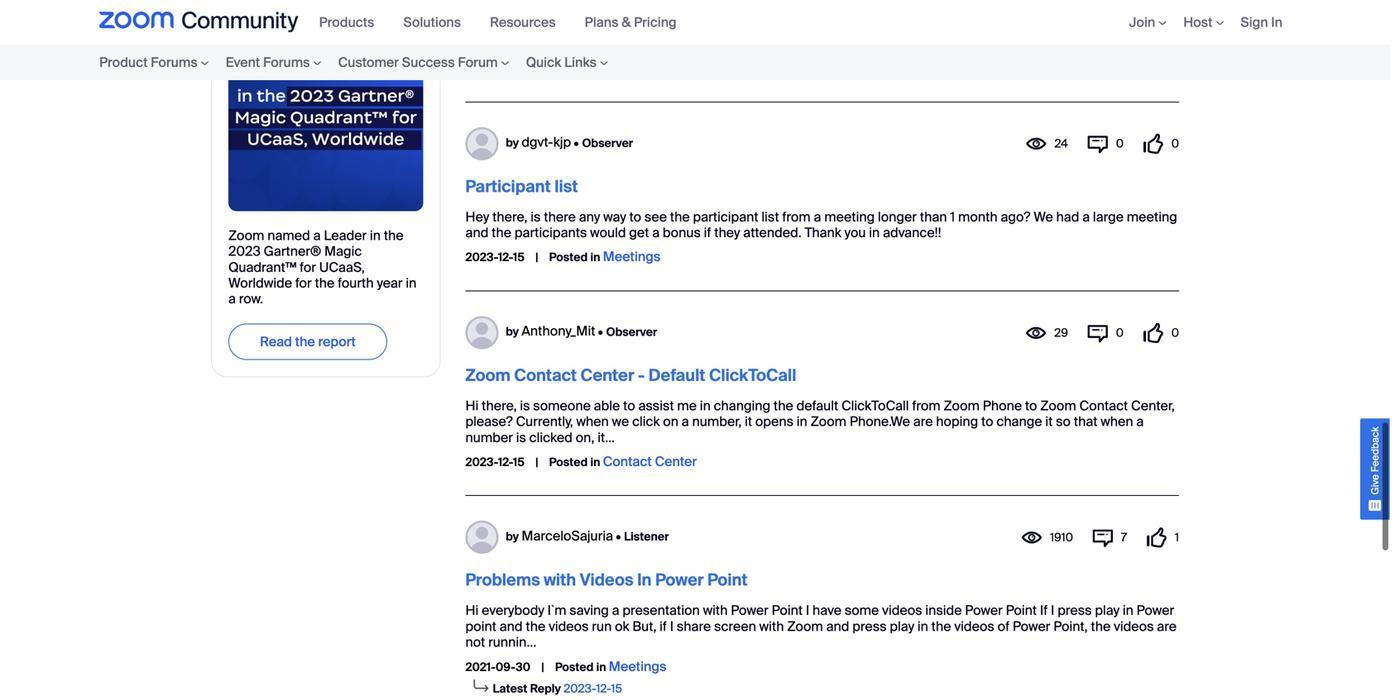 Task type: vqa. For each thing, say whether or not it's contained in the screenshot.
Posts
no



Task type: describe. For each thing, give the bounding box(es) containing it.
zoom left the phone
[[944, 398, 980, 415]]

assist
[[638, 398, 674, 415]]

by for zoom
[[506, 325, 519, 340]]

so
[[1056, 413, 1071, 431]]

0 horizontal spatial clicktocall
[[709, 365, 796, 386]]

quick links link
[[518, 45, 616, 80]]

year
[[377, 275, 403, 292]]

host
[[1183, 14, 1212, 31]]

quadrant™️
[[228, 259, 297, 276]]

zoom left phone.we on the bottom right of page
[[810, 413, 846, 431]]

2 meeting from the left
[[1127, 208, 1177, 226]]

if inside hi everybody i`m saving a presentation with power point i have some videos inside power point if i press play in power point and the videos run ok but, if i share screen with zoom and press play in the videos of power point, the videos are not runnin...
[[660, 618, 667, 636]]

i`m
[[547, 603, 566, 620]]

sign in link
[[1241, 14, 1282, 31]]

2023-12-15 | posted in contact center
[[465, 453, 697, 471]]

2023- inside 2021-09-30 | posted in meetings latest reply 2023-12-15
[[564, 682, 596, 697]]

the left fourth
[[315, 275, 335, 292]]

in inside hey there, is there any way to see the participant list from a meeting longer than 1 month ago? we had a large meeting and the participants would get a bonus if they attended. thank you in advance!!
[[869, 224, 880, 242]]

marcelosajuria link
[[522, 528, 613, 545]]

1910
[[1050, 530, 1073, 546]]

1 horizontal spatial play
[[1095, 603, 1119, 620]]

meetings link for with
[[609, 658, 666, 676]]

push
[[619, 3, 649, 21]]

up.
[[815, 19, 833, 37]]

the inside hi there, is someone able to assist me in changing the default clicktocall from zoom phone to zoom contact center, please? currently, when we click on a number, it opens in zoom phone.we are hoping to change it so that when a number is clicked on, it...
[[773, 398, 793, 415]]

videos
[[580, 570, 633, 591]]

clicktocall inside hi there, is someone able to assist me in changing the default clicktocall from zoom phone to zoom contact center, please? currently, when we click on a number, it opens in zoom phone.we are hoping to change it so that when a number is clicked on, it...
[[841, 398, 909, 415]]

changing
[[714, 398, 770, 415]]

i left some
[[806, 603, 809, 620]]

2 vertical spatial is
[[516, 429, 526, 447]]

default
[[649, 365, 705, 386]]

0 horizontal spatial center
[[581, 365, 634, 386]]

by for participant
[[506, 135, 519, 151]]

make
[[555, 19, 588, 37]]

forums for product forums
[[151, 54, 198, 71]]

posted for meetings
[[549, 250, 588, 265]]

ucaas,
[[319, 259, 365, 276]]

a left you
[[814, 208, 821, 226]]

thank
[[805, 224, 841, 242]]

i right 'sure'
[[621, 19, 625, 37]]

| for meetings
[[535, 250, 538, 265]]

1 meeting from the left
[[824, 208, 875, 226]]

mail
[[603, 59, 629, 77]]

zoom named a leader in the 2023 gartner®️ magic quadrant™️ for ucaas, worldwide for the fourth year in a row.
[[228, 227, 416, 308]]

2021-
[[465, 660, 496, 675]]

are inside hi everybody i`m saving a presentation with power point i have some videos inside power point if i press play in power point and the videos run ok but, if i share screen with zoom and press play in the videos of power point, the videos are not runnin...
[[1157, 618, 1177, 636]]

sign
[[1241, 14, 1268, 31]]

saving
[[569, 603, 609, 620]]

community.title image
[[99, 12, 298, 33]]

phone
[[983, 398, 1022, 415]]

a left number,
[[682, 413, 689, 431]]

a right 'join'
[[1156, 19, 1164, 37]]

solutions
[[403, 14, 461, 31]]

hi for zoom contact center - default clicktocall
[[465, 398, 479, 415]]

please?
[[465, 413, 513, 431]]

0 horizontal spatial point
[[707, 570, 748, 591]]

menu bar containing product forums
[[66, 45, 650, 80]]

in right year
[[406, 275, 416, 292]]

1 it from the left
[[745, 413, 752, 431]]

i left took
[[1143, 3, 1147, 21]]

leader
[[324, 227, 367, 244]]

videos right some
[[882, 603, 922, 620]]

report
[[318, 333, 356, 351]]

notifications up calendar
[[683, 19, 758, 37]]

read the report link
[[228, 324, 387, 360]]

when left the we
[[576, 413, 609, 431]]

screen inside the zoom keeps sending me push notifications on my screen for calendar for every single reminder and event when i took a lot of time to make sure i have not notifications popping up. its very distracting when i am working. i'm looking for a way to switch...
[[770, 3, 812, 21]]

for down gartner®️
[[295, 275, 312, 292]]

15 for meetings
[[513, 250, 524, 265]]

any
[[579, 208, 600, 226]]

a right named
[[313, 227, 321, 244]]

12- inside 2021-09-30 | posted in meetings latest reply 2023-12-15
[[596, 682, 611, 697]]

i right if
[[1051, 603, 1054, 620]]

you
[[844, 224, 866, 242]]

zoom keeps sending me push notifications on my screen for calendar for every single reminder and event when i took a lot of time to make sure i have not notifications popping up. its very distracting when i am working. i'm looking for a way to switch...
[[465, 3, 1177, 53]]

09-
[[496, 660, 516, 675]]

anthony_mit
[[522, 323, 595, 340]]

for right looking
[[1137, 19, 1153, 37]]

change
[[996, 413, 1042, 431]]

hey there, is there any way to see the participant list from a meeting longer than 1 month ago? we had a large meeting and the participants would get a bonus if they attended. thank you in advance!!
[[465, 208, 1177, 242]]

had
[[1056, 208, 1079, 226]]

there
[[544, 208, 576, 226]]

0 horizontal spatial play
[[890, 618, 914, 636]]

someone
[[533, 398, 591, 415]]

for left ucaas,
[[300, 259, 316, 276]]

row.
[[239, 291, 263, 308]]

advance!!
[[883, 224, 941, 242]]

i left am
[[986, 19, 990, 37]]

in left changing
[[700, 398, 711, 415]]

• for videos
[[616, 530, 621, 545]]

2 horizontal spatial with
[[759, 618, 784, 636]]

zoom right the phone
[[1040, 398, 1076, 415]]

when right "event"
[[1108, 3, 1140, 21]]

we
[[612, 413, 629, 431]]

the right see in the top left of the page
[[670, 208, 690, 226]]

observer inside by anthony_mit • observer
[[606, 325, 657, 340]]

some
[[845, 603, 879, 620]]

meetings for 2023-12-15 | posted in meetings
[[603, 248, 660, 266]]

lot
[[476, 19, 491, 37]]

read
[[260, 333, 292, 351]]

presentation
[[623, 603, 700, 620]]

product forums link
[[99, 45, 217, 80]]

is for zoom
[[520, 398, 530, 415]]

way inside the zoom keeps sending me push notifications on my screen for calendar for every single reminder and event when i took a lot of time to make sure i have not notifications popping up. its very distracting when i am working. i'm looking for a way to switch...
[[465, 35, 488, 53]]

listener
[[624, 530, 669, 545]]

menu bar containing join
[[1104, 0, 1291, 45]]

in right some
[[917, 618, 928, 636]]

1 horizontal spatial press
[[1058, 603, 1092, 620]]

plans
[[585, 14, 618, 31]]

reminder
[[986, 3, 1042, 21]]

list inside hey there, is there any way to see the participant list from a meeting longer than 1 month ago? we had a large meeting and the participants would get a bonus if they attended. thank you in advance!!
[[762, 208, 779, 226]]

inside
[[925, 603, 962, 620]]

point
[[465, 618, 496, 636]]

videos left if
[[954, 618, 994, 636]]

• for center
[[598, 325, 603, 340]]

on inside the zoom keeps sending me push notifications on my screen for calendar for every single reminder and event when i took a lot of time to make sure i have not notifications popping up. its very distracting when i am working. i'm looking for a way to switch...
[[731, 3, 746, 21]]

0 vertical spatial in
[[1271, 14, 1282, 31]]

2023-12-15 link
[[564, 682, 622, 697]]

12- for meetings
[[498, 250, 513, 265]]

the up year
[[384, 227, 404, 244]]

not inside hi everybody i`m saving a presentation with power point i have some videos inside power point if i press play in power point and the videos run ok but, if i share screen with zoom and press play in the videos of power point, the videos are not runnin...
[[465, 634, 485, 652]]

a right that
[[1136, 413, 1144, 431]]

dgvt kjp image
[[465, 127, 498, 160]]

event
[[1071, 3, 1104, 21]]

magic
[[324, 243, 362, 260]]

me inside the zoom keeps sending me push notifications on my screen for calendar for every single reminder and event when i took a lot of time to make sure i have not notifications popping up. its very distracting when i am working. i'm looking for a way to switch...
[[597, 3, 616, 21]]

15 for mail and calendar
[[513, 61, 524, 76]]

for left every
[[891, 3, 908, 21]]

zoom down anthony_mit icon
[[465, 365, 510, 386]]

me inside hi there, is someone able to assist me in changing the default clicktocall from zoom phone to zoom contact center, please? currently, when we click on a number, it opens in zoom phone.we are hoping to change it so that when a number is clicked on, it...
[[677, 398, 697, 415]]

1 horizontal spatial center
[[655, 453, 697, 471]]

opens
[[755, 413, 793, 431]]

observer inside the by dgvt-kjp • observer
[[582, 135, 633, 151]]

hoping
[[936, 413, 978, 431]]

2023- for contact center
[[465, 455, 498, 470]]

looking
[[1090, 19, 1134, 37]]

posted for mail and calendar
[[549, 61, 588, 76]]

problems with videos in power point link
[[465, 570, 748, 591]]

my
[[749, 3, 767, 21]]

on inside hi there, is someone able to assist me in changing the default clicktocall from zoom phone to zoom contact center, please? currently, when we click on a number, it opens in zoom phone.we are hoping to change it so that when a number is clicked on, it...
[[663, 413, 678, 431]]

a left row.
[[228, 291, 236, 308]]

everybody
[[482, 603, 544, 620]]

in right point,
[[1123, 603, 1133, 620]]

for left the its
[[816, 3, 832, 21]]

contact inside hi there, is someone able to assist me in changing the default clicktocall from zoom phone to zoom contact center, please? currently, when we click on a number, it opens in zoom phone.we are hoping to change it so that when a number is clicked on, it...
[[1079, 398, 1128, 415]]

i left share
[[670, 618, 674, 636]]

2023- for mail and calendar
[[465, 61, 498, 76]]

from inside hey there, is there any way to see the participant list from a meeting longer than 1 month ago? we had a large meeting and the participants would get a bonus if they attended. thank you in advance!!
[[782, 208, 811, 226]]

phone.we
[[850, 413, 910, 431]]

2 it from the left
[[1045, 413, 1053, 431]]

center,
[[1131, 398, 1175, 415]]

| inside 2021-09-30 | posted in meetings latest reply 2023-12-15
[[541, 660, 544, 675]]

the right point,
[[1091, 618, 1111, 636]]

posted for contact center
[[549, 455, 588, 470]]

of inside hi everybody i`m saving a presentation with power point i have some videos inside power point if i press play in power point and the videos run ok but, if i share screen with zoom and press play in the videos of power point, the videos are not runnin...
[[997, 618, 1009, 636]]

product
[[99, 54, 148, 71]]

in right opens
[[797, 413, 807, 431]]

quick
[[526, 54, 561, 71]]

event forums
[[226, 54, 310, 71]]

event forums link
[[217, 45, 330, 80]]

1 vertical spatial in
[[637, 570, 652, 591]]

that
[[1074, 413, 1098, 431]]

participant
[[465, 176, 551, 197]]

a right get
[[652, 224, 660, 242]]

get
[[629, 224, 649, 242]]



Task type: locate. For each thing, give the bounding box(es) containing it.
is inside hey there, is there any way to see the participant list from a meeting longer than 1 month ago? we had a large meeting and the participants would get a bonus if they attended. thank you in advance!!
[[531, 208, 541, 226]]

forums inside event forums link
[[263, 54, 310, 71]]

meetings link for list
[[603, 248, 660, 266]]

problems with videos in power point
[[465, 570, 748, 591]]

play right some
[[890, 618, 914, 636]]

1 horizontal spatial of
[[997, 618, 1009, 636]]

3 by from the top
[[506, 530, 519, 545]]

it left opens
[[745, 413, 752, 431]]

2 horizontal spatial •
[[616, 530, 621, 545]]

is left someone on the bottom left
[[520, 398, 530, 415]]

posted inside 2023-12-15 | posted in meetings
[[549, 250, 588, 265]]

1 vertical spatial by
[[506, 325, 519, 340]]

•
[[574, 135, 579, 151], [598, 325, 603, 340], [616, 530, 621, 545]]

1 horizontal spatial contact
[[603, 453, 652, 471]]

on right click
[[663, 413, 678, 431]]

number,
[[692, 413, 742, 431]]

and inside the zoom keeps sending me push notifications on my screen for calendar for every single reminder and event when i took a lot of time to make sure i have not notifications popping up. its very distracting when i am working. i'm looking for a way to switch...
[[1045, 3, 1068, 21]]

1 vertical spatial 1
[[1175, 530, 1179, 546]]

the left default
[[773, 398, 793, 415]]

12- inside 2023-12-15 | posted in meetings
[[498, 250, 513, 265]]

of right lot
[[494, 19, 506, 37]]

me right assist on the bottom left of the page
[[677, 398, 697, 415]]

1
[[950, 208, 955, 226], [1175, 530, 1179, 546]]

| right 30
[[541, 660, 544, 675]]

customer success forum link
[[330, 45, 518, 80]]

to left see in the top left of the page
[[629, 208, 641, 226]]

named
[[267, 227, 310, 244]]

if left the they
[[704, 224, 711, 242]]

distracting
[[882, 19, 947, 37]]

2023- inside 2023-12-15 | posted in contact center
[[465, 455, 498, 470]]

hi up number
[[465, 398, 479, 415]]

way up forum
[[465, 35, 488, 53]]

1 vertical spatial not
[[465, 634, 485, 652]]

2 horizontal spatial contact
[[1079, 398, 1128, 415]]

products link
[[319, 14, 387, 31]]

zoom left some
[[787, 618, 823, 636]]

center down click
[[655, 453, 697, 471]]

videos
[[882, 603, 922, 620], [549, 618, 589, 636], [954, 618, 994, 636], [1114, 618, 1154, 636]]

zoom inside zoom named a leader in the 2023 gartner®️ magic quadrant™️ for ucaas, worldwide for the fourth year in a row.
[[228, 227, 264, 244]]

2 vertical spatial contact
[[603, 453, 652, 471]]

1 horizontal spatial screen
[[770, 3, 812, 21]]

12- inside 2023-12-15 | posted in contact center
[[498, 455, 513, 470]]

sending
[[544, 3, 593, 21]]

15 left quick
[[513, 61, 524, 76]]

read the report
[[260, 333, 356, 351]]

press left inside
[[852, 618, 887, 636]]

1 horizontal spatial on
[[731, 3, 746, 21]]

videos right point,
[[1114, 618, 1154, 636]]

contact right so
[[1079, 398, 1128, 415]]

by inside by marcelosajuria • listener
[[506, 530, 519, 545]]

me left &
[[597, 3, 616, 21]]

of inside the zoom keeps sending me push notifications on my screen for calendar for every single reminder and event when i took a lot of time to make sure i have not notifications popping up. its very distracting when i am working. i'm looking for a way to switch...
[[494, 19, 506, 37]]

forums for event forums
[[263, 54, 310, 71]]

meetings down get
[[603, 248, 660, 266]]

1 vertical spatial of
[[997, 618, 1009, 636]]

plans & pricing link
[[585, 14, 689, 31]]

screen
[[770, 3, 812, 21], [714, 618, 756, 636]]

resources link
[[490, 14, 568, 31]]

if
[[704, 224, 711, 242], [660, 618, 667, 636]]

contact up someone on the bottom left
[[514, 365, 577, 386]]

15 inside 2021-09-30 | posted in meetings latest reply 2023-12-15
[[611, 682, 622, 697]]

1 horizontal spatial are
[[1157, 618, 1177, 636]]

solutions link
[[403, 14, 473, 31]]

1 vertical spatial screen
[[714, 618, 756, 636]]

0 vertical spatial by
[[506, 135, 519, 151]]

• inside by anthony_mit • observer
[[598, 325, 603, 340]]

mail and calendar link
[[603, 59, 714, 77]]

runnin...
[[488, 634, 536, 652]]

1 horizontal spatial way
[[603, 208, 626, 226]]

not up 2021-
[[465, 634, 485, 652]]

1 vertical spatial me
[[677, 398, 697, 415]]

meetings inside 2021-09-30 | posted in meetings latest reply 2023-12-15
[[609, 658, 666, 676]]

| down switch...
[[535, 61, 538, 76]]

by left dgvt-
[[506, 135, 519, 151]]

participants
[[515, 224, 587, 242]]

1 vertical spatial from
[[912, 398, 940, 415]]

| for mail and calendar
[[535, 61, 538, 76]]

1 horizontal spatial with
[[703, 603, 728, 620]]

success
[[402, 54, 455, 71]]

hi left the everybody
[[465, 603, 479, 620]]

default
[[796, 398, 838, 415]]

0 vertical spatial not
[[660, 19, 680, 37]]

hi inside hi everybody i`m saving a presentation with power point i have some videos inside power point if i press play in power point and the videos run ok but, if i share screen with zoom and press play in the videos of power point, the videos are not runnin...
[[465, 603, 479, 620]]

way
[[465, 35, 488, 53], [603, 208, 626, 226]]

| inside 2023-12-15 | posted in contact center
[[535, 455, 538, 470]]

plans & pricing
[[585, 14, 676, 31]]

with
[[544, 570, 576, 591], [703, 603, 728, 620], [759, 618, 784, 636]]

press right if
[[1058, 603, 1092, 620]]

1 horizontal spatial it
[[1045, 413, 1053, 431]]

0 vertical spatial meetings link
[[603, 248, 660, 266]]

2 by from the top
[[506, 325, 519, 340]]

0 horizontal spatial screen
[[714, 618, 756, 636]]

calendar
[[658, 59, 714, 77]]

1 horizontal spatial from
[[912, 398, 940, 415]]

screen inside hi everybody i`m saving a presentation with power point i have some videos inside power point if i press play in power point and the videos run ok but, if i share screen with zoom and press play in the videos of power point, the videos are not runnin...
[[714, 618, 756, 636]]

1 horizontal spatial if
[[704, 224, 711, 242]]

list right the participant
[[762, 208, 779, 226]]

1 vertical spatial are
[[1157, 618, 1177, 636]]

from left you
[[782, 208, 811, 226]]

way right any
[[603, 208, 626, 226]]

if inside hey there, is there any way to see the participant list from a meeting longer than 1 month ago? we had a large meeting and the participants would get a bonus if they attended. thank you in advance!!
[[704, 224, 711, 242]]

have inside the zoom keeps sending me push notifications on my screen for calendar for every single reminder and event when i took a lot of time to make sure i have not notifications popping up. its very distracting when i am working. i'm looking for a way to switch...
[[628, 19, 657, 37]]

posted inside 2021-09-30 | posted in meetings latest reply 2023-12-15
[[555, 660, 594, 675]]

by marcelosajuria • listener
[[506, 528, 669, 545]]

15 for contact center
[[513, 455, 524, 470]]

| inside 2023-12-15 | posted in mail and calendar
[[535, 61, 538, 76]]

0 vertical spatial if
[[704, 224, 711, 242]]

• inside by marcelosajuria • listener
[[616, 530, 621, 545]]

the right the read
[[295, 333, 315, 351]]

2023- for meetings
[[465, 250, 498, 265]]

click
[[632, 413, 660, 431]]

2023- down lot
[[465, 61, 498, 76]]

0 horizontal spatial way
[[465, 35, 488, 53]]

posted inside 2023-12-15 | posted in contact center
[[549, 455, 588, 470]]

menu bar
[[311, 0, 697, 45], [1104, 0, 1291, 45], [66, 45, 650, 80]]

2 vertical spatial by
[[506, 530, 519, 545]]

0 vertical spatial me
[[597, 3, 616, 21]]

and inside hey there, is there any way to see the participant list from a meeting longer than 1 month ago? we had a large meeting and the participants would get a bonus if they attended. thank you in advance!!
[[465, 224, 488, 242]]

there, for participant
[[492, 208, 527, 226]]

videos left run
[[549, 618, 589, 636]]

12- for contact
[[498, 455, 513, 470]]

point up share
[[707, 570, 748, 591]]

to right time
[[540, 19, 552, 37]]

to right the phone
[[1025, 398, 1037, 415]]

notifications right push
[[653, 3, 728, 21]]

in inside 2023-12-15 | posted in mail and calendar
[[590, 61, 600, 76]]

| for contact center
[[535, 455, 538, 470]]

1 vertical spatial meetings
[[609, 658, 666, 676]]

1 forums from the left
[[151, 54, 198, 71]]

meeting
[[824, 208, 875, 226], [1127, 208, 1177, 226]]

0 horizontal spatial contact
[[514, 365, 577, 386]]

2 horizontal spatial point
[[1006, 603, 1037, 620]]

every
[[911, 3, 944, 21]]

dgvt-
[[522, 134, 553, 151]]

the right some
[[931, 618, 951, 636]]

have
[[628, 19, 657, 37], [812, 603, 841, 620]]

0 horizontal spatial list
[[555, 176, 578, 197]]

a left lot
[[465, 19, 473, 37]]

0 vertical spatial are
[[913, 413, 933, 431]]

anthony_mit link
[[522, 323, 595, 340]]

see
[[644, 208, 667, 226]]

list up the there
[[555, 176, 578, 197]]

not right push
[[660, 19, 680, 37]]

1 horizontal spatial point
[[772, 603, 803, 620]]

zoom inside the zoom keeps sending me push notifications on my screen for calendar for every single reminder and event when i took a lot of time to make sure i have not notifications popping up. its very distracting when i am working. i'm looking for a way to switch...
[[465, 3, 501, 21]]

1 horizontal spatial •
[[598, 325, 603, 340]]

-
[[638, 365, 645, 386]]

by for problems
[[506, 530, 519, 545]]

in inside 2023-12-15 | posted in meetings
[[590, 250, 600, 265]]

0 horizontal spatial meeting
[[824, 208, 875, 226]]

2023- inside 2023-12-15 | posted in mail and calendar
[[465, 61, 498, 76]]

2 vertical spatial •
[[616, 530, 621, 545]]

15 down ok
[[611, 682, 622, 697]]

1 vertical spatial have
[[812, 603, 841, 620]]

0 horizontal spatial it
[[745, 413, 752, 431]]

0 horizontal spatial me
[[597, 3, 616, 21]]

0 vertical spatial contact
[[514, 365, 577, 386]]

0 vertical spatial there,
[[492, 208, 527, 226]]

have inside hi everybody i`m saving a presentation with power point i have some videos inside power point if i press play in power point and the videos run ok but, if i share screen with zoom and press play in the videos of power point, the videos are not runnin...
[[812, 603, 841, 620]]

in down would
[[590, 250, 600, 265]]

1 horizontal spatial list
[[762, 208, 779, 226]]

is left clicked
[[516, 429, 526, 447]]

0 horizontal spatial 1
[[950, 208, 955, 226]]

0 vertical spatial screen
[[770, 3, 812, 21]]

1 vertical spatial way
[[603, 208, 626, 226]]

by inside by anthony_mit • observer
[[506, 325, 519, 340]]

when left am
[[950, 19, 983, 37]]

from right phone.we on the bottom right of page
[[912, 398, 940, 415]]

• left listener
[[616, 530, 621, 545]]

play right point,
[[1095, 603, 1119, 620]]

if
[[1040, 603, 1048, 620]]

meeting left longer
[[824, 208, 875, 226]]

1 vertical spatial if
[[660, 618, 667, 636]]

2023-12-15 | posted in mail and calendar
[[465, 59, 714, 77]]

1 vertical spatial list
[[762, 208, 779, 226]]

0 horizontal spatial if
[[660, 618, 667, 636]]

to right "able"
[[623, 398, 635, 415]]

15 inside 2023-12-15 | posted in mail and calendar
[[513, 61, 524, 76]]

1 hi from the top
[[465, 398, 479, 415]]

by right marcelosajuria icon
[[506, 530, 519, 545]]

ago?
[[1001, 208, 1030, 226]]

• right anthony_mit
[[598, 325, 603, 340]]

product forums
[[99, 54, 198, 71]]

meetings link down but,
[[609, 658, 666, 676]]

on,
[[576, 429, 594, 447]]

point left if
[[1006, 603, 1037, 620]]

there, inside hey there, is there any way to see the participant list from a meeting longer than 1 month ago? we had a large meeting and the participants would get a bonus if they attended. thank you in advance!!
[[492, 208, 527, 226]]

15 inside 2023-12-15 | posted in meetings
[[513, 250, 524, 265]]

if right but,
[[660, 618, 667, 636]]

12- for mail
[[498, 61, 513, 76]]

are inside hi there, is someone able to assist me in changing the default clicktocall from zoom phone to zoom contact center, please? currently, when we click on a number, it opens in zoom phone.we are hoping to change it so that when a number is clicked on, it...
[[913, 413, 933, 431]]

to inside hey there, is there any way to see the participant list from a meeting longer than 1 month ago? we had a large meeting and the participants would get a bonus if they attended. thank you in advance!!
[[629, 208, 641, 226]]

0 vertical spatial list
[[555, 176, 578, 197]]

a inside hi everybody i`m saving a presentation with power point i have some videos inside power point if i press play in power point and the videos run ok but, if i share screen with zoom and press play in the videos of power point, the videos are not runnin...
[[612, 603, 619, 620]]

menu bar containing products
[[311, 0, 697, 45]]

in inside 2021-09-30 | posted in meetings latest reply 2023-12-15
[[596, 660, 606, 675]]

it left so
[[1045, 413, 1053, 431]]

the
[[670, 208, 690, 226], [492, 224, 511, 242], [384, 227, 404, 244], [315, 275, 335, 292], [295, 333, 315, 351], [773, 398, 793, 415], [526, 618, 545, 636], [931, 618, 951, 636], [1091, 618, 1111, 636]]

posted inside 2023-12-15 | posted in mail and calendar
[[549, 61, 588, 76]]

0 horizontal spatial not
[[465, 634, 485, 652]]

there, up number
[[482, 398, 517, 415]]

0 vertical spatial observer
[[582, 135, 633, 151]]

2023- down hey
[[465, 250, 498, 265]]

is left the there
[[531, 208, 541, 226]]

contact
[[514, 365, 577, 386], [1079, 398, 1128, 415], [603, 453, 652, 471]]

of
[[494, 19, 506, 37], [997, 618, 1009, 636]]

0 horizontal spatial have
[[628, 19, 657, 37]]

hi for problems with videos in power point
[[465, 603, 479, 620]]

share
[[677, 618, 711, 636]]

1 horizontal spatial in
[[1271, 14, 1282, 31]]

way inside hey there, is there any way to see the participant list from a meeting longer than 1 month ago? we had a large meeting and the participants would get a bonus if they attended. thank you in advance!!
[[603, 208, 626, 226]]

1 vertical spatial there,
[[482, 398, 517, 415]]

not
[[660, 19, 680, 37], [465, 634, 485, 652]]

from inside hi there, is someone able to assist me in changing the default clicktocall from zoom phone to zoom contact center, please? currently, when we click on a number, it opens in zoom phone.we are hoping to change it so that when a number is clicked on, it...
[[912, 398, 940, 415]]

|
[[535, 61, 538, 76], [535, 250, 538, 265], [535, 455, 538, 470], [541, 660, 544, 675]]

power
[[655, 570, 704, 591], [731, 603, 768, 620], [965, 603, 1003, 620], [1137, 603, 1174, 620], [1013, 618, 1050, 636]]

longer
[[878, 208, 917, 226]]

than
[[920, 208, 947, 226]]

2021-09-30 | posted in meetings latest reply 2023-12-15
[[465, 658, 666, 697]]

0 vertical spatial from
[[782, 208, 811, 226]]

1 horizontal spatial meeting
[[1127, 208, 1177, 226]]

1 by from the top
[[506, 135, 519, 151]]

1 vertical spatial contact
[[1079, 398, 1128, 415]]

month
[[958, 208, 998, 226]]

| inside 2023-12-15 | posted in meetings
[[535, 250, 538, 265]]

0 vertical spatial of
[[494, 19, 506, 37]]

0 horizontal spatial in
[[637, 570, 652, 591]]

1 vertical spatial center
[[655, 453, 697, 471]]

1 horizontal spatial clicktocall
[[841, 398, 909, 415]]

number
[[465, 429, 513, 447]]

1 horizontal spatial have
[[812, 603, 841, 620]]

to right hoping
[[981, 413, 993, 431]]

in inside 2023-12-15 | posted in contact center
[[590, 455, 600, 470]]

forums inside product forums "link"
[[151, 54, 198, 71]]

marcelosajuria image
[[465, 521, 498, 555]]

on left the 'my'
[[731, 3, 746, 21]]

notifications
[[653, 3, 728, 21], [683, 19, 758, 37]]

1 vertical spatial meetings link
[[609, 658, 666, 676]]

meetings for 2021-09-30 | posted in meetings latest reply 2023-12-15
[[609, 658, 666, 676]]

1 horizontal spatial forums
[[263, 54, 310, 71]]

posted
[[549, 61, 588, 76], [549, 250, 588, 265], [549, 455, 588, 470], [555, 660, 594, 675]]

• inside the by dgvt-kjp • observer
[[574, 135, 579, 151]]

there, for zoom
[[482, 398, 517, 415]]

1 vertical spatial •
[[598, 325, 603, 340]]

0 vertical spatial •
[[574, 135, 579, 151]]

event
[[226, 54, 260, 71]]

1 vertical spatial on
[[663, 413, 678, 431]]

dgvt-kjp link
[[522, 134, 571, 151]]

0 horizontal spatial of
[[494, 19, 506, 37]]

we
[[1034, 208, 1053, 226]]

0 horizontal spatial are
[[913, 413, 933, 431]]

0 horizontal spatial •
[[574, 135, 579, 151]]

1 vertical spatial hi
[[465, 603, 479, 620]]

7
[[1121, 530, 1127, 546]]

sign in
[[1241, 14, 1282, 31]]

0 horizontal spatial press
[[852, 618, 887, 636]]

center up "able"
[[581, 365, 634, 386]]

in left mail
[[590, 61, 600, 76]]

1 vertical spatial is
[[520, 398, 530, 415]]

in right sign
[[1271, 14, 1282, 31]]

there, inside hi there, is someone able to assist me in changing the default clicktocall from zoom phone to zoom contact center, please? currently, when we click on a number, it opens in zoom phone.we are hoping to change it so that when a number is clicked on, it...
[[482, 398, 517, 415]]

would
[[590, 224, 626, 242]]

0 vertical spatial meetings
[[603, 248, 660, 266]]

1 horizontal spatial me
[[677, 398, 697, 415]]

0 vertical spatial hi
[[465, 398, 479, 415]]

0 horizontal spatial forums
[[151, 54, 198, 71]]

latest
[[493, 682, 527, 697]]

by inside the by dgvt-kjp • observer
[[506, 135, 519, 151]]

is for participant
[[531, 208, 541, 226]]

0 horizontal spatial from
[[782, 208, 811, 226]]

30
[[516, 660, 530, 675]]

29
[[1054, 325, 1068, 341]]

15 down participants at the top left of page
[[513, 250, 524, 265]]

2023- inside 2023-12-15 | posted in meetings
[[465, 250, 498, 265]]

1 horizontal spatial 1
[[1175, 530, 1179, 546]]

with up i`m
[[544, 570, 576, 591]]

2 forums from the left
[[263, 54, 310, 71]]

customer success forum
[[338, 54, 498, 71]]

not inside the zoom keeps sending me push notifications on my screen for calendar for every single reminder and event when i took a lot of time to make sure i have not notifications popping up. its very distracting when i am working. i'm looking for a way to switch...
[[660, 19, 680, 37]]

of left if
[[997, 618, 1009, 636]]

in down on,
[[590, 455, 600, 470]]

forums down community.title image
[[151, 54, 198, 71]]

when right that
[[1101, 413, 1133, 431]]

2023- down number
[[465, 455, 498, 470]]

0 horizontal spatial with
[[544, 570, 576, 591]]

2023-12-15 | posted in meetings
[[465, 248, 660, 266]]

12- right reply
[[596, 682, 611, 697]]

0 vertical spatial is
[[531, 208, 541, 226]]

0 horizontal spatial on
[[663, 413, 678, 431]]

| down clicked
[[535, 455, 538, 470]]

customer
[[338, 54, 399, 71]]

in up "2023-12-15" link at the left bottom
[[596, 660, 606, 675]]

is
[[531, 208, 541, 226], [520, 398, 530, 415], [516, 429, 526, 447]]

15 inside 2023-12-15 | posted in contact center
[[513, 455, 524, 470]]

0 vertical spatial on
[[731, 3, 746, 21]]

zoom inside hi everybody i`m saving a presentation with power point i have some videos inside power point if i press play in power point and the videos run ok but, if i share screen with zoom and press play in the videos of power point, the videos are not runnin...
[[787, 618, 823, 636]]

1 horizontal spatial not
[[660, 19, 680, 37]]

point,
[[1053, 618, 1088, 636]]

in right leader on the top of page
[[370, 227, 381, 244]]

0 vertical spatial have
[[628, 19, 657, 37]]

12- inside 2023-12-15 | posted in mail and calendar
[[498, 61, 513, 76]]

0 vertical spatial way
[[465, 35, 488, 53]]

forum
[[458, 54, 498, 71]]

by right anthony_mit icon
[[506, 325, 519, 340]]

sure
[[591, 19, 618, 37]]

point
[[707, 570, 748, 591], [772, 603, 803, 620], [1006, 603, 1037, 620]]

observer up zoom contact center - default clicktocall
[[606, 325, 657, 340]]

i'm
[[1069, 19, 1086, 37]]

&
[[622, 14, 631, 31]]

the left i`m
[[526, 618, 545, 636]]

the right hey
[[492, 224, 511, 242]]

to right lot
[[491, 35, 503, 53]]

am
[[993, 19, 1012, 37]]

in up "presentation"
[[637, 570, 652, 591]]

0 vertical spatial clicktocall
[[709, 365, 796, 386]]

2 hi from the top
[[465, 603, 479, 620]]

join
[[1129, 14, 1155, 31]]

anthony_mit image
[[465, 316, 498, 350]]

a right had
[[1082, 208, 1090, 226]]

hi inside hi there, is someone able to assist me in changing the default clicktocall from zoom phone to zoom contact center, please? currently, when we click on a number, it opens in zoom phone.we are hoping to change it so that when a number is clicked on, it...
[[465, 398, 479, 415]]

1 inside hey there, is there any way to see the participant list from a meeting longer than 1 month ago? we had a large meeting and the participants would get a bonus if they attended. thank you in advance!!
[[950, 208, 955, 226]]

problems
[[465, 570, 540, 591]]

meetings link down get
[[603, 248, 660, 266]]

fourth
[[338, 275, 374, 292]]

1 vertical spatial clicktocall
[[841, 398, 909, 415]]

from
[[782, 208, 811, 226], [912, 398, 940, 415]]



